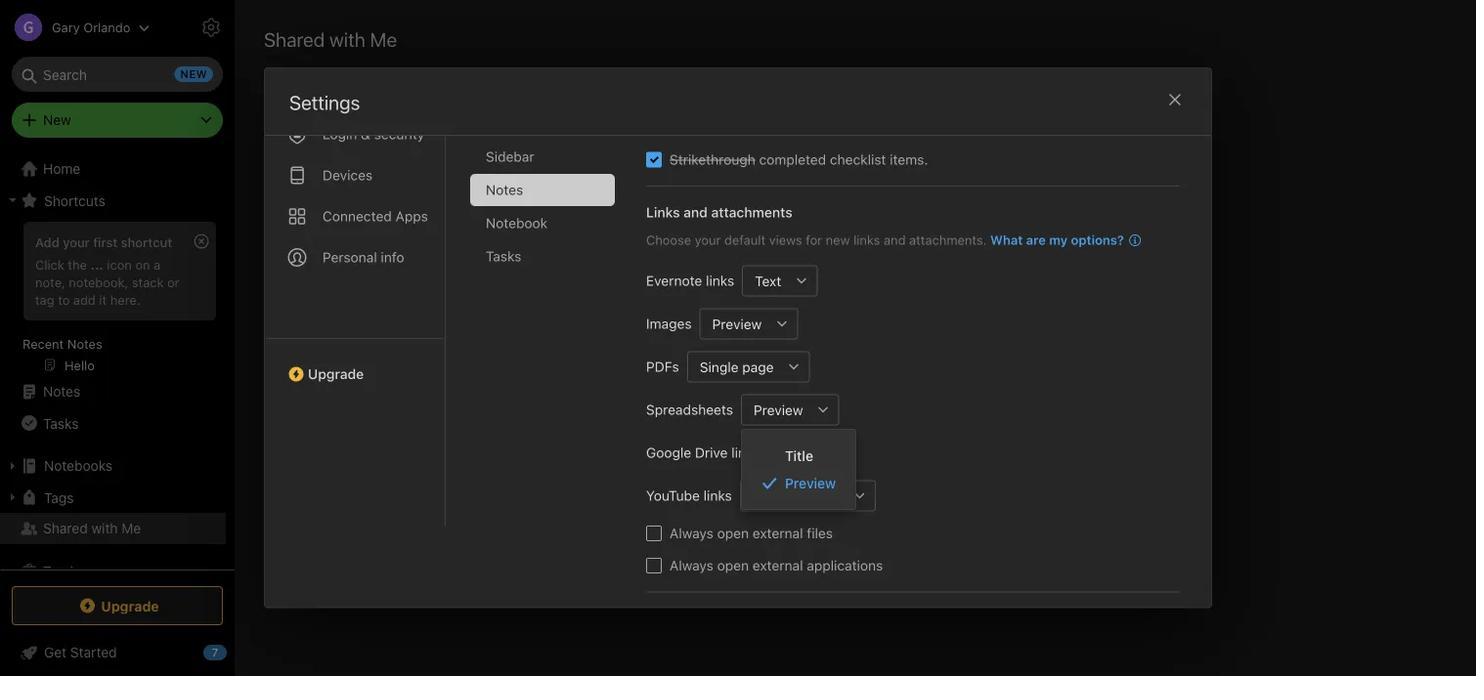 Task type: describe. For each thing, give the bounding box(es) containing it.
Choose default view option for Spreadsheets field
[[741, 394, 840, 426]]

nothing
[[779, 419, 843, 440]]

notes link
[[0, 376, 226, 408]]

google
[[646, 445, 691, 461]]

recent
[[22, 336, 64, 351]]

tasks inside button
[[43, 415, 79, 431]]

up
[[996, 457, 1014, 475]]

add
[[73, 292, 96, 307]]

login & security
[[323, 126, 425, 142]]

upgrade inside tab list
[[308, 366, 364, 382]]

sidebar tab
[[470, 141, 615, 173]]

a
[[154, 257, 161, 272]]

1 vertical spatial me
[[122, 521, 141, 537]]

yet
[[907, 419, 932, 440]]

...
[[90, 257, 103, 272]]

first
[[93, 235, 118, 249]]

tag
[[35, 292, 54, 307]]

tags button
[[0, 482, 226, 513]]

checklist
[[830, 151, 886, 167]]

will
[[928, 457, 951, 475]]

0 horizontal spatial shared
[[43, 521, 88, 537]]

Choose default view option for Images field
[[700, 308, 798, 340]]

text button
[[742, 265, 786, 296]]

notebooks
[[44, 458, 113, 474]]

Choose default view option for PDFs field
[[687, 351, 810, 383]]

your for first
[[63, 235, 90, 249]]

with inside tree
[[91, 521, 118, 537]]

views
[[769, 232, 802, 247]]

notebook tab
[[470, 207, 615, 239]]

evernote
[[646, 273, 702, 289]]

Always open external applications checkbox
[[646, 558, 662, 574]]

tab list for links and attachments
[[265, 54, 446, 526]]

shortcuts
[[44, 192, 105, 209]]

to
[[58, 292, 70, 307]]

choose
[[646, 232, 691, 247]]

new
[[43, 112, 71, 128]]

apps
[[396, 208, 428, 224]]

are
[[1026, 232, 1046, 247]]

Search text field
[[25, 57, 209, 92]]

&
[[361, 126, 370, 142]]

1 horizontal spatial shared with me
[[264, 27, 397, 50]]

add your first shortcut
[[35, 235, 172, 249]]

title link
[[742, 442, 856, 470]]

notebooks
[[733, 457, 808, 475]]

expand tags image
[[5, 490, 21, 506]]

nothing shared yet
[[779, 419, 932, 440]]

preview for spreadsheets
[[754, 402, 803, 418]]

youtube
[[646, 488, 700, 504]]

links down drive
[[704, 488, 732, 504]]

Choose default view option for YouTube links field
[[740, 480, 876, 512]]

preview for images
[[712, 316, 762, 332]]

sidebar
[[486, 148, 534, 164]]

preview link
[[742, 470, 856, 498]]

tree containing home
[[0, 154, 235, 599]]

new
[[826, 232, 850, 247]]

1 vertical spatial shared
[[812, 457, 861, 475]]

links and attachments
[[646, 204, 793, 220]]

Select218 checkbox
[[646, 152, 662, 167]]

notes right recent
[[67, 336, 102, 351]]

here. inside icon on a note, notebook, stack or tag to add it here.
[[110, 292, 140, 307]]

attachments
[[711, 204, 793, 220]]

tab list for choose your default views for new links and attachments.
[[470, 74, 631, 526]]

info
[[381, 249, 404, 265]]

icon on a note, notebook, stack or tag to add it here.
[[35, 257, 179, 307]]

options?
[[1071, 232, 1124, 247]]

single
[[700, 359, 739, 375]]

completed
[[759, 151, 826, 167]]

settings
[[289, 91, 360, 114]]

open for always open external files
[[717, 525, 749, 541]]

your for default
[[695, 232, 721, 247]]

and for notebooks
[[703, 457, 729, 475]]

note,
[[35, 275, 65, 289]]

1 vertical spatial with
[[865, 457, 894, 475]]

what
[[991, 232, 1023, 247]]

links right the new
[[854, 232, 880, 247]]

devices
[[323, 167, 373, 183]]

notebook,
[[69, 275, 128, 289]]

shortcuts button
[[0, 185, 226, 216]]

pdfs
[[646, 359, 679, 375]]

or
[[167, 275, 179, 289]]

connected apps
[[323, 208, 428, 224]]

notebooks link
[[0, 451, 226, 482]]

spreadsheets
[[646, 402, 733, 418]]

on
[[135, 257, 150, 272]]

shared with me element
[[235, 0, 1477, 677]]

for
[[806, 232, 822, 247]]

single page
[[700, 359, 774, 375]]

external for applications
[[753, 558, 803, 574]]

single page button
[[687, 351, 779, 383]]

notes and notebooks shared with you will show up here.
[[657, 457, 1054, 475]]

external for files
[[753, 525, 803, 541]]

settings image
[[199, 16, 223, 39]]

youtube links
[[646, 488, 732, 504]]

tags
[[44, 490, 74, 506]]

applications
[[807, 558, 883, 574]]

personal
[[323, 249, 377, 265]]

images
[[646, 316, 692, 332]]



Task type: vqa. For each thing, say whether or not it's contained in the screenshot.
"Images"
yes



Task type: locate. For each thing, give the bounding box(es) containing it.
upgrade button inside tab list
[[265, 338, 445, 390]]

external up always open external applications
[[753, 525, 803, 541]]

notes tab
[[470, 174, 615, 206]]

here. inside shared with me element
[[1018, 457, 1054, 475]]

your up the
[[63, 235, 90, 249]]

text
[[755, 273, 782, 289]]

open
[[717, 525, 749, 541], [717, 558, 749, 574]]

shared
[[847, 419, 903, 440], [812, 457, 861, 475]]

2 open from the top
[[717, 558, 749, 574]]

add
[[35, 235, 59, 249]]

tasks tab
[[470, 240, 615, 273]]

new button
[[12, 103, 223, 138]]

1 vertical spatial always
[[670, 558, 714, 574]]

items.
[[890, 151, 928, 167]]

0 vertical spatial shared
[[264, 27, 325, 50]]

notes down recent notes
[[43, 384, 80, 400]]

what are my options?
[[991, 232, 1124, 247]]

dropdown list menu
[[742, 442, 856, 498]]

2 vertical spatial with
[[91, 521, 118, 537]]

1 external from the top
[[753, 525, 803, 541]]

drive
[[695, 445, 728, 461]]

Always open external files checkbox
[[646, 526, 662, 541]]

personal info
[[323, 249, 404, 265]]

tasks inside tab
[[486, 248, 522, 264]]

shared with me down tags button
[[43, 521, 141, 537]]

shared with me up settings
[[264, 27, 397, 50]]

here.
[[110, 292, 140, 307], [1018, 457, 1054, 475]]

0 horizontal spatial with
[[91, 521, 118, 537]]

tasks button
[[0, 408, 226, 439]]

here. right up
[[1018, 457, 1054, 475]]

tree
[[0, 154, 235, 599]]

and
[[684, 204, 708, 220], [884, 232, 906, 247], [703, 457, 729, 475]]

shortcut
[[121, 235, 172, 249]]

0 vertical spatial preview button
[[700, 308, 767, 340]]

preview inside field
[[754, 402, 803, 418]]

1 horizontal spatial your
[[695, 232, 721, 247]]

0 vertical spatial with
[[330, 27, 365, 50]]

always open external applications
[[670, 558, 883, 574]]

1 vertical spatial preview button
[[741, 394, 808, 426]]

strikethrough completed checklist items.
[[670, 151, 928, 167]]

open for always open external applications
[[717, 558, 749, 574]]

attachments.
[[909, 232, 987, 247]]

notes up youtube
[[657, 457, 699, 475]]

0 vertical spatial external
[[753, 525, 803, 541]]

1 horizontal spatial tab list
[[470, 74, 631, 526]]

2 external from the top
[[753, 558, 803, 574]]

and up youtube links
[[703, 457, 729, 475]]

and right "links"
[[684, 204, 708, 220]]

1 vertical spatial upgrade button
[[12, 587, 223, 626]]

0 vertical spatial tasks
[[486, 248, 522, 264]]

preview button for spreadsheets
[[741, 394, 808, 426]]

tasks
[[486, 248, 522, 264], [43, 415, 79, 431]]

and inside shared with me element
[[703, 457, 729, 475]]

files
[[807, 525, 833, 541]]

stack
[[132, 275, 164, 289]]

links left text button
[[706, 273, 735, 289]]

login
[[323, 126, 357, 142]]

your
[[695, 232, 721, 247], [63, 235, 90, 249]]

tasks down notebook
[[486, 248, 522, 264]]

with
[[330, 27, 365, 50], [865, 457, 894, 475], [91, 521, 118, 537]]

preview inside 'link'
[[785, 476, 836, 492]]

external down always open external files
[[753, 558, 803, 574]]

always for always open external files
[[670, 525, 714, 541]]

notes inside tab
[[486, 182, 523, 198]]

it
[[99, 292, 107, 307]]

preview up single page
[[712, 316, 762, 332]]

shared with me
[[264, 27, 397, 50], [43, 521, 141, 537]]

shared down tags at the left bottom of the page
[[43, 521, 88, 537]]

tasks up notebooks
[[43, 415, 79, 431]]

1 horizontal spatial here.
[[1018, 457, 1054, 475]]

Choose default view option for Evernote links field
[[742, 265, 818, 296]]

open down always open external files
[[717, 558, 749, 574]]

1 horizontal spatial tasks
[[486, 248, 522, 264]]

2 vertical spatial and
[[703, 457, 729, 475]]

security
[[374, 126, 425, 142]]

1 horizontal spatial upgrade
[[308, 366, 364, 382]]

with left you
[[865, 457, 894, 475]]

2 horizontal spatial with
[[865, 457, 894, 475]]

0 vertical spatial preview
[[712, 316, 762, 332]]

1 vertical spatial tasks
[[43, 415, 79, 431]]

notes
[[486, 182, 523, 198], [67, 336, 102, 351], [43, 384, 80, 400], [657, 457, 699, 475]]

1 vertical spatial open
[[717, 558, 749, 574]]

tab list containing login & security
[[265, 54, 446, 526]]

preview inside 'choose default view option for images' field
[[712, 316, 762, 332]]

and for attachments
[[684, 204, 708, 220]]

shared up settings
[[264, 27, 325, 50]]

recent notes
[[22, 336, 102, 351]]

and left attachments.
[[884, 232, 906, 247]]

1 horizontal spatial upgrade button
[[265, 338, 445, 390]]

here. right it at the left of page
[[110, 292, 140, 307]]

expand notebooks image
[[5, 459, 21, 474]]

preview
[[712, 316, 762, 332], [754, 402, 803, 418], [785, 476, 836, 492]]

upgrade
[[308, 366, 364, 382], [101, 598, 159, 614]]

0 horizontal spatial upgrade button
[[12, 587, 223, 626]]

me
[[370, 27, 397, 50], [122, 521, 141, 537]]

title
[[785, 448, 814, 464]]

always right always open external applications checkbox
[[670, 558, 714, 574]]

1 vertical spatial preview
[[754, 402, 803, 418]]

shared up notes and notebooks shared with you will show up here. in the bottom of the page
[[847, 419, 903, 440]]

1 horizontal spatial with
[[330, 27, 365, 50]]

0 horizontal spatial tasks
[[43, 415, 79, 431]]

preview up nothing
[[754, 402, 803, 418]]

0 vertical spatial shared with me
[[264, 27, 397, 50]]

show
[[955, 457, 992, 475]]

trash link
[[0, 556, 226, 588]]

you
[[898, 457, 924, 475]]

me up login & security
[[370, 27, 397, 50]]

1 always from the top
[[670, 525, 714, 541]]

notebook
[[486, 215, 548, 231]]

0 horizontal spatial your
[[63, 235, 90, 249]]

shared
[[264, 27, 325, 50], [43, 521, 88, 537]]

your down links and attachments
[[695, 232, 721, 247]]

0 vertical spatial upgrade button
[[265, 338, 445, 390]]

the
[[68, 257, 87, 272]]

me down tags button
[[122, 521, 141, 537]]

0 vertical spatial always
[[670, 525, 714, 541]]

with down tags button
[[91, 521, 118, 537]]

0 horizontal spatial shared with me
[[43, 521, 141, 537]]

my
[[1049, 232, 1068, 247]]

0 horizontal spatial tab list
[[265, 54, 446, 526]]

1 vertical spatial shared with me
[[43, 521, 141, 537]]

1 vertical spatial here.
[[1018, 457, 1054, 475]]

click the ...
[[35, 257, 103, 272]]

shared with me link
[[0, 513, 226, 545]]

0 vertical spatial me
[[370, 27, 397, 50]]

always
[[670, 525, 714, 541], [670, 558, 714, 574]]

preview down title
[[785, 476, 836, 492]]

preview button down page
[[741, 394, 808, 426]]

tab list
[[265, 54, 446, 526], [470, 74, 631, 526]]

strikethrough
[[670, 151, 756, 167]]

0 vertical spatial shared
[[847, 419, 903, 440]]

always right always open external files checkbox
[[670, 525, 714, 541]]

None search field
[[25, 57, 209, 92]]

notes down the sidebar
[[486, 182, 523, 198]]

evernote links
[[646, 273, 735, 289]]

group containing add your first shortcut
[[0, 216, 226, 384]]

0 vertical spatial upgrade
[[308, 366, 364, 382]]

0 horizontal spatial upgrade
[[101, 598, 159, 614]]

0 vertical spatial here.
[[110, 292, 140, 307]]

home
[[43, 161, 80, 177]]

0 vertical spatial and
[[684, 204, 708, 220]]

default
[[725, 232, 766, 247]]

1 open from the top
[[717, 525, 749, 541]]

2 vertical spatial preview
[[785, 476, 836, 492]]

choose your default views for new links and attachments.
[[646, 232, 987, 247]]

click
[[35, 257, 64, 272]]

1 vertical spatial upgrade
[[101, 598, 159, 614]]

preview button for images
[[700, 308, 767, 340]]

0 vertical spatial open
[[717, 525, 749, 541]]

upgrade button
[[265, 338, 445, 390], [12, 587, 223, 626]]

with up settings
[[330, 27, 365, 50]]

your inside group
[[63, 235, 90, 249]]

always for always open external applications
[[670, 558, 714, 574]]

1 vertical spatial external
[[753, 558, 803, 574]]

2 always from the top
[[670, 558, 714, 574]]

tab list containing sidebar
[[470, 74, 631, 526]]

0 horizontal spatial here.
[[110, 292, 140, 307]]

1 vertical spatial and
[[884, 232, 906, 247]]

1 horizontal spatial me
[[370, 27, 397, 50]]

links
[[646, 204, 680, 220]]

1 vertical spatial shared
[[43, 521, 88, 537]]

0 horizontal spatial me
[[122, 521, 141, 537]]

connected
[[323, 208, 392, 224]]

shared up choose default view option for youtube links field
[[812, 457, 861, 475]]

group
[[0, 216, 226, 384]]

icon
[[107, 257, 132, 272]]

links right drive
[[732, 445, 760, 461]]

links
[[854, 232, 880, 247], [706, 273, 735, 289], [732, 445, 760, 461], [704, 488, 732, 504]]

open up always open external applications
[[717, 525, 749, 541]]

1 horizontal spatial shared
[[264, 27, 325, 50]]

preview button up single page button
[[700, 308, 767, 340]]

close image
[[1164, 88, 1187, 112]]

trash
[[43, 564, 78, 580]]

external
[[753, 525, 803, 541], [753, 558, 803, 574]]

page
[[742, 359, 774, 375]]

notes inside shared with me element
[[657, 457, 699, 475]]

home link
[[0, 154, 235, 185]]

preview button
[[700, 308, 767, 340], [741, 394, 808, 426]]

google drive links
[[646, 445, 760, 461]]



